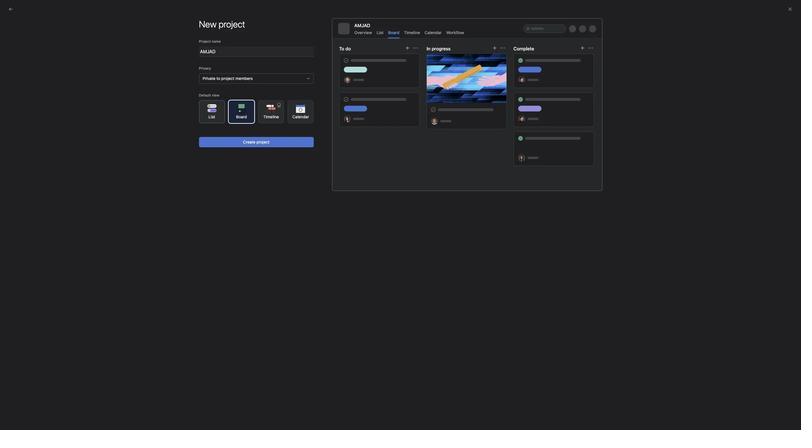 Task type: describe. For each thing, give the bounding box(es) containing it.
talkback link
[[445, 120, 523, 138]]

customize button
[[575, 61, 607, 71]]

new project
[[199, 19, 245, 30]]

go back image
[[9, 7, 13, 11]]

afternoon,
[[417, 42, 457, 53]]

workflow
[[447, 30, 464, 35]]

tyler
[[459, 42, 477, 53]]

overdue (5) button
[[315, 98, 338, 105]]

projects
[[445, 88, 466, 95]]

create project
[[243, 140, 270, 145]]

completed
[[345, 98, 365, 102]]

Project name text field
[[199, 46, 314, 57]]

0 for 0 tasks completed
[[418, 61, 421, 68]]

collaborators
[[474, 62, 496, 67]]

create project link
[[445, 99, 523, 118]]

1 horizontal spatial list
[[377, 30, 384, 35]]

upcoming
[[289, 98, 308, 102]]

this is a preview of your project image
[[332, 18, 603, 191]]

seven
[[543, 126, 555, 130]]

warlords
[[556, 126, 573, 130]]

2
[[457, 35, 459, 40]]

0 vertical spatial calendar
[[425, 30, 442, 35]]

0 horizontal spatial board
[[236, 114, 247, 119]]

of
[[574, 126, 578, 130]]

0 for 0
[[470, 61, 473, 68]]

task
[[289, 110, 296, 115]]

tasks
[[422, 62, 431, 67]]

project for functional
[[576, 105, 590, 110]]

in progress
[[427, 46, 451, 51]]

plan
[[591, 105, 599, 110]]

hide sidebar image
[[7, 5, 12, 9]]

to
[[217, 76, 220, 81]]

0 horizontal spatial calendar
[[293, 114, 309, 119]]

project for to
[[221, 76, 235, 81]]

seven warlords of the sea
[[543, 126, 593, 130]]

amjad
[[355, 23, 370, 28]]

create task button
[[270, 108, 298, 117]]

project inside button
[[257, 140, 270, 145]]

thursday, november 2 good afternoon, tyler
[[393, 35, 477, 53]]

cross-functional project plan
[[543, 105, 599, 110]]

1 vertical spatial timeline
[[263, 114, 279, 119]]

private
[[203, 76, 216, 81]]

to do
[[339, 46, 351, 51]]

create task
[[277, 110, 296, 115]]

completed button
[[345, 98, 365, 105]]

view
[[212, 93, 220, 98]]

seven warlords of the sea link
[[523, 120, 601, 138]]

cross-
[[543, 105, 556, 110]]

complete
[[514, 46, 535, 51]]

default
[[199, 93, 211, 98]]

functional
[[556, 105, 575, 110]]

completed
[[432, 62, 449, 67]]



Task type: locate. For each thing, give the bounding box(es) containing it.
0 horizontal spatial 0
[[418, 61, 421, 68]]

0 vertical spatial project
[[221, 76, 235, 81]]

overdue (5)
[[315, 98, 338, 102]]

2 horizontal spatial project
[[576, 105, 590, 110]]

project inside popup button
[[221, 76, 235, 81]]

(5)
[[332, 98, 338, 102]]

1 vertical spatial create
[[243, 140, 256, 145]]

create for create project
[[243, 140, 256, 145]]

1 0 from the left
[[418, 61, 421, 68]]

sea
[[586, 126, 593, 130]]

1 horizontal spatial 0
[[470, 61, 473, 68]]

list image for cross-functional project plan
[[528, 105, 535, 112]]

1 list image from the top
[[528, 105, 535, 112]]

0 left tasks
[[418, 61, 421, 68]]

default view
[[199, 93, 220, 98]]

members
[[236, 76, 253, 81]]

create project button
[[199, 137, 314, 148]]

2 0 from the left
[[470, 61, 473, 68]]

board
[[388, 30, 400, 35], [236, 114, 247, 119]]

calendar
[[425, 30, 442, 35], [293, 114, 309, 119]]

create project
[[465, 105, 493, 110]]

list image left cross-
[[528, 105, 535, 112]]

timeline
[[404, 30, 420, 35], [263, 114, 279, 119]]

1 vertical spatial calendar
[[293, 114, 309, 119]]

0 horizontal spatial create
[[243, 140, 256, 145]]

timeline left task
[[263, 114, 279, 119]]

0 vertical spatial timeline
[[404, 30, 420, 35]]

0
[[418, 61, 421, 68], [470, 61, 473, 68]]

0 vertical spatial create
[[277, 110, 288, 115]]

list image inside seven warlords of the sea link
[[528, 125, 535, 132]]

list image inside cross-functional project plan link
[[528, 105, 535, 112]]

1 vertical spatial project
[[576, 105, 590, 110]]

create for create task
[[277, 110, 288, 115]]

upcoming button
[[289, 98, 308, 105]]

2 vertical spatial project
[[257, 140, 270, 145]]

privacy
[[199, 66, 211, 71]]

0 vertical spatial list image
[[528, 105, 535, 112]]

0 horizontal spatial project
[[221, 76, 235, 81]]

list image left seven
[[528, 125, 535, 132]]

private to project members
[[203, 76, 253, 81]]

overview
[[355, 30, 372, 35]]

close image
[[788, 7, 793, 11]]

list right overview
[[377, 30, 384, 35]]

1 vertical spatial list image
[[528, 125, 535, 132]]

the
[[579, 126, 585, 130]]

overdue
[[315, 98, 331, 102]]

cross-functional project plan link
[[523, 99, 601, 118]]

2 list image from the top
[[528, 125, 535, 132]]

list image
[[528, 105, 535, 112], [528, 125, 535, 132]]

1 vertical spatial list
[[209, 114, 215, 119]]

talkback
[[465, 126, 482, 130]]

private to project members button
[[199, 73, 314, 84]]

0 left collaborators
[[470, 61, 473, 68]]

0 horizontal spatial timeline
[[263, 114, 279, 119]]

1 horizontal spatial board
[[388, 30, 400, 35]]

1 horizontal spatial calendar
[[425, 30, 442, 35]]

november
[[433, 35, 455, 40]]

project name
[[199, 39, 221, 44]]

1 horizontal spatial create
[[277, 110, 288, 115]]

timeline up good
[[404, 30, 420, 35]]

name
[[212, 39, 221, 44]]

0 horizontal spatial list
[[209, 114, 215, 119]]

list down default view
[[209, 114, 215, 119]]

thursday,
[[411, 35, 432, 40]]

0 tasks completed
[[418, 61, 449, 68]]

project
[[199, 39, 211, 44]]

1 vertical spatial board
[[236, 114, 247, 119]]

project
[[221, 76, 235, 81], [576, 105, 590, 110], [257, 140, 270, 145]]

1 horizontal spatial timeline
[[404, 30, 420, 35]]

list
[[377, 30, 384, 35], [209, 114, 215, 119]]

1 horizontal spatial project
[[257, 140, 270, 145]]

0 vertical spatial list
[[377, 30, 384, 35]]

calendar up the afternoon,
[[425, 30, 442, 35]]

good
[[393, 42, 415, 53]]

list image for seven warlords of the sea
[[528, 125, 535, 132]]

customize
[[584, 64, 604, 69]]

0 vertical spatial board
[[388, 30, 400, 35]]

list image
[[450, 125, 457, 132]]

create
[[277, 110, 288, 115], [243, 140, 256, 145]]

calendar down upcoming button
[[293, 114, 309, 119]]



Task type: vqa. For each thing, say whether or not it's contained in the screenshot.
the topmost project
yes



